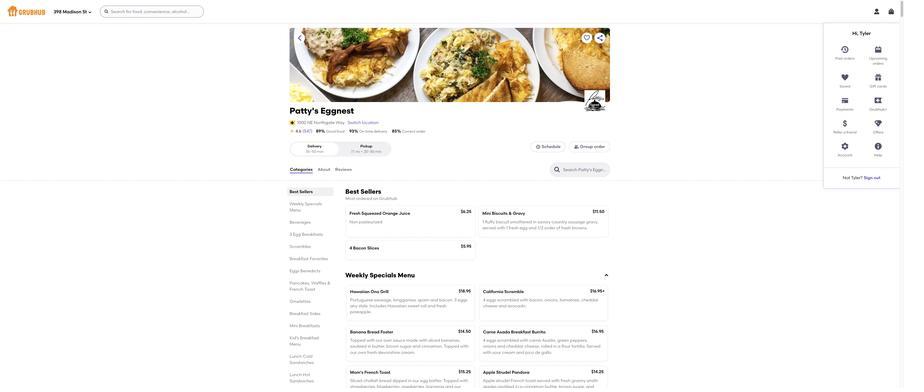 Task type: locate. For each thing, give the bounding box(es) containing it.
weekly specials menu down best sellers
[[290, 202, 322, 213]]

fresh inside topped with our own sauce made with sliced bananas, sauteed in butter, brown sugar and cinnamon. topped with our own fresh devonshire cream.
[[367, 350, 377, 355]]

0 horizontal spatial our
[[350, 350, 357, 355]]

1 vertical spatial &
[[327, 281, 331, 286]]

1 vertical spatial weekly
[[346, 272, 368, 279]]

orders for past orders
[[844, 56, 855, 60]]

asada,
[[542, 338, 557, 343]]

orders down upcoming on the top
[[873, 61, 884, 66]]

refer
[[834, 130, 843, 135]]

1 apple from the top
[[483, 370, 496, 375]]

0 horizontal spatial sellers
[[300, 189, 313, 194]]

0 vertical spatial $16.95
[[591, 289, 603, 294]]

svg image inside the upcoming orders link
[[875, 45, 883, 54]]

4 for 4 eggs scrambled with bacon, onions, tomatoes, cheddar cheese and avocado.
[[483, 298, 486, 303]]

french inside pancakes, waffles & french toast
[[290, 287, 304, 292]]

0 vertical spatial served
[[483, 226, 496, 231]]

eggs benedicts
[[290, 269, 320, 274]]

cheddar
[[582, 298, 599, 303], [507, 344, 524, 349]]

svg image for payments
[[841, 96, 850, 105]]

share icon image
[[597, 34, 604, 42]]

weekly specials menu inside button
[[346, 272, 415, 279]]

3 left egg
[[290, 232, 292, 237]]

with left granny at bottom right
[[552, 379, 560, 384]]

1 vertical spatial sandwiches
[[290, 379, 314, 384]]

mini up fluffy
[[483, 211, 491, 216]]

0 horizontal spatial a
[[520, 385, 523, 388]]

1 vertical spatial cheddar
[[507, 344, 524, 349]]

lunch left hot
[[290, 373, 302, 378]]

398 madison st
[[54, 9, 87, 14]]

time
[[365, 129, 373, 134]]

3 right bacon.
[[455, 298, 457, 303]]

min down delivery at the left of the page
[[317, 150, 324, 154]]

breakfast down scrambles
[[290, 257, 309, 262]]

1 vertical spatial egg
[[420, 379, 428, 384]]

foster
[[381, 330, 393, 335]]

0 horizontal spatial order
[[416, 129, 426, 134]]

egg
[[520, 226, 528, 231], [420, 379, 428, 384]]

in inside 4 eggs scrambled with carne asada, green peppers, onions and cheddar cheese, rolled in a flour tortilla. served with sour cream and pico de gallo.
[[554, 344, 557, 349]]

cheddar down $16.95 +
[[582, 298, 599, 303]]

1 sandwiches from the top
[[290, 360, 314, 365]]

& for biscuits
[[509, 211, 512, 216]]

tyler for hi,
[[860, 31, 871, 36]]

menu for weekly specials menu tab
[[290, 208, 301, 213]]

switch
[[348, 120, 361, 125]]

best inside best sellers most ordered on grubhub
[[346, 188, 359, 195]]

4 up cheese on the right bottom
[[483, 298, 486, 303]]

1 vertical spatial own
[[358, 350, 366, 355]]

breakfasts inside the "3 egg breakfasts" tab
[[302, 232, 323, 237]]

option group
[[290, 142, 392, 157]]

with down banana bread foster
[[367, 338, 375, 343]]

brown up devonshire
[[387, 344, 399, 349]]

0 vertical spatial weekly specials menu
[[290, 202, 322, 213]]

35–50
[[306, 150, 316, 154]]

0 vertical spatial sandwiches
[[290, 360, 314, 365]]

order right "correct"
[[416, 129, 426, 134]]

svg image up upcoming on the top
[[875, 45, 883, 54]]

$16.95 for $16.95 +
[[591, 289, 603, 294]]

svg image up 'past orders'
[[841, 45, 850, 54]]

pineapple.
[[350, 310, 372, 315]]

mini
[[483, 211, 491, 216], [290, 324, 298, 329]]

min right "20–30"
[[375, 150, 382, 154]]

89
[[316, 129, 321, 134]]

4 up onions
[[483, 338, 486, 343]]

2 horizontal spatial french
[[511, 379, 525, 384]]

hawaiian down longganisa,
[[388, 304, 407, 309]]

1 horizontal spatial sellers
[[361, 188, 381, 195]]

weekly specials menu
[[290, 202, 322, 213], [346, 272, 415, 279]]

search icon image
[[554, 166, 561, 173]]

smith
[[587, 379, 598, 384]]

egg left the batter.
[[420, 379, 428, 384]]

beverages
[[290, 220, 311, 225]]

lunch hot sandwiches tab
[[290, 372, 331, 384]]

4 inside 4 eggs scrambled with carne asada, green peppers, onions and cheddar cheese, rolled in a flour tortilla. served with sour cream and pico de gallo.
[[483, 338, 486, 343]]

0 horizontal spatial 3
[[290, 232, 292, 237]]

weekly inside weekly specials menu button
[[346, 272, 368, 279]]

apple for apple strudel french toast served with fresh granny smith apples sautéed in a cinnamon butter, brown sugar, an
[[483, 379, 495, 384]]

order inside group order 'button'
[[594, 144, 605, 149]]

1 horizontal spatial best
[[346, 188, 359, 195]]

0 horizontal spatial best
[[290, 189, 299, 194]]

0 vertical spatial weekly
[[290, 202, 304, 207]]

& for waffles
[[327, 281, 331, 286]]

0 horizontal spatial cheddar
[[507, 344, 524, 349]]

breakfasts down beverages tab
[[302, 232, 323, 237]]

0 vertical spatial brown
[[387, 344, 399, 349]]

0 vertical spatial scrambled
[[498, 298, 519, 303]]

1 horizontal spatial weekly specials menu
[[346, 272, 415, 279]]

0 vertical spatial tyler
[[860, 31, 871, 36]]

1 horizontal spatial a
[[558, 344, 561, 349]]

french
[[290, 287, 304, 292], [365, 370, 379, 375], [511, 379, 525, 384]]

cheddar inside 4 eggs scrambled with bacon, onions, tomatoes, cheddar cheese and avocado.
[[582, 298, 599, 303]]

longganisa,
[[393, 298, 417, 303]]

in down asada,
[[554, 344, 557, 349]]

1 vertical spatial order
[[594, 144, 605, 149]]

cheddar up cream
[[507, 344, 524, 349]]

1 left fluffy
[[483, 220, 484, 225]]

dipped
[[393, 379, 407, 384]]

save this restaurant image
[[584, 34, 591, 42]]

upcoming orders link
[[862, 43, 895, 66]]

roll
[[421, 304, 427, 309]]

0 horizontal spatial butter,
[[372, 344, 386, 349]]

cream
[[502, 350, 516, 355]]

best
[[346, 188, 359, 195], [290, 189, 299, 194]]

2 vertical spatial a
[[520, 385, 523, 388]]

order down savory
[[545, 226, 556, 231]]

mini biscuits & gravy
[[483, 211, 525, 216]]

lunch cold sandwiches
[[290, 354, 314, 365]]

scramble
[[505, 289, 524, 294]]

subscription pass image
[[290, 120, 296, 125]]

1 vertical spatial weekly specials menu
[[346, 272, 415, 279]]

topped down bananas,
[[444, 344, 459, 349]]

2 vertical spatial topped
[[444, 379, 459, 384]]

apple for apple strudel pandora
[[483, 370, 496, 375]]

svg image for upcoming orders
[[875, 45, 883, 54]]

lunch hot sandwiches
[[290, 373, 314, 384]]

not
[[843, 175, 851, 180]]

lunch cold sandwiches tab
[[290, 354, 331, 366]]

0 horizontal spatial mini
[[290, 324, 298, 329]]

waffles
[[311, 281, 326, 286]]

1 scrambled from the top
[[498, 298, 519, 303]]

svg image inside payments link
[[841, 96, 850, 105]]

2 lunch from the top
[[290, 373, 302, 378]]

0 horizontal spatial toast
[[305, 287, 315, 292]]

0 horizontal spatial 1
[[483, 220, 484, 225]]

1 vertical spatial lunch
[[290, 373, 302, 378]]

with down onions
[[483, 350, 492, 355]]

lunch inside lunch hot sandwiches
[[290, 373, 302, 378]]

0 vertical spatial &
[[509, 211, 512, 216]]

svg image
[[874, 8, 881, 15], [888, 8, 895, 15], [88, 10, 92, 14], [841, 73, 850, 82], [290, 129, 295, 133], [875, 142, 883, 151], [604, 273, 609, 278]]

mini for mini breakfasts
[[290, 324, 298, 329]]

2 apple from the top
[[483, 379, 495, 384]]

order right group at the top right of the page
[[594, 144, 605, 149]]

a inside 4 eggs scrambled with carne asada, green peppers, onions and cheddar cheese, rolled in a flour tortilla. served with sour cream and pico de gallo.
[[558, 344, 561, 349]]

1 vertical spatial specials
[[370, 272, 397, 279]]

0 vertical spatial mini
[[483, 211, 491, 216]]

sliced
[[429, 338, 440, 343]]

group order
[[581, 144, 605, 149]]

svg image up 'refer a friend' at the top right of the page
[[841, 119, 850, 128]]

1 horizontal spatial 1
[[507, 226, 508, 231]]

switch location button
[[348, 120, 379, 126]]

svg image inside past orders link
[[841, 45, 850, 54]]

2 scrambled from the top
[[498, 338, 519, 343]]

in right the sautéed
[[515, 385, 519, 388]]

topped right the batter.
[[444, 379, 459, 384]]

0 horizontal spatial own
[[358, 350, 366, 355]]

& right waffles
[[327, 281, 331, 286]]

in inside topped with our own sauce made with sliced bananas, sauteed in butter, brown sugar and cinnamon. topped with our own fresh devonshire cream.
[[368, 344, 371, 349]]

eggs up onions
[[487, 338, 497, 343]]

svg image inside help button
[[875, 142, 883, 151]]

1 vertical spatial tyler
[[852, 175, 861, 180]]

egg
[[293, 232, 301, 237]]

and left 1/2
[[529, 226, 537, 231]]

and right bananas
[[446, 385, 454, 388]]

eggs inside 4 eggs scrambled with carne asada, green peppers, onions and cheddar cheese, rolled in a flour tortilla. served with sour cream and pico de gallo.
[[487, 338, 497, 343]]

group order button
[[570, 142, 610, 152]]

pickup
[[361, 144, 373, 149]]

weekly specials menu up grill
[[346, 272, 415, 279]]

sandwiches inside lunch cold sandwiches tab
[[290, 360, 314, 365]]

0 horizontal spatial hawaiian
[[350, 289, 370, 294]]

mini inside mini breakfasts tab
[[290, 324, 298, 329]]

4 eggs scrambled with carne asada, green peppers, onions and cheddar cheese, rolled in a flour tortilla. served with sour cream and pico de gallo.
[[483, 338, 601, 355]]

order for group order
[[594, 144, 605, 149]]

1 vertical spatial orders
[[873, 61, 884, 66]]

best up weekly specials menu tab
[[290, 189, 299, 194]]

in
[[533, 220, 537, 225], [368, 344, 371, 349], [554, 344, 557, 349], [408, 379, 412, 384], [515, 385, 519, 388]]

weekly down best sellers
[[290, 202, 304, 207]]

0 horizontal spatial weekly
[[290, 202, 304, 207]]

save this restaurant button
[[582, 33, 593, 43]]

2 sandwiches from the top
[[290, 379, 314, 384]]

mini up 'kid's'
[[290, 324, 298, 329]]

1000 ne northgate way button
[[297, 120, 345, 126]]

lunch left cold
[[290, 354, 302, 359]]

butter,
[[372, 344, 386, 349], [545, 385, 558, 388]]

brown inside apple strudel french toast served with fresh granny smith apples sautéed in a cinnamon butter, brown sugar, an
[[559, 385, 572, 388]]

svg image
[[104, 9, 109, 14], [841, 45, 850, 54], [875, 45, 883, 54], [875, 73, 883, 82], [841, 96, 850, 105], [841, 119, 850, 128], [875, 119, 883, 128], [841, 142, 850, 151], [536, 145, 541, 149]]

own down sauteed
[[358, 350, 366, 355]]

own down foster
[[384, 338, 392, 343]]

0 vertical spatial hawaiian
[[350, 289, 370, 294]]

and right cheese on the right bottom
[[499, 304, 507, 309]]

raspberries,
[[402, 385, 426, 388]]

non pasteurized
[[350, 220, 383, 225]]

burrito
[[532, 330, 546, 335]]

0 vertical spatial 3
[[290, 232, 292, 237]]

0 horizontal spatial min
[[317, 150, 324, 154]]

mom's
[[350, 370, 364, 375]]

1 vertical spatial apple
[[483, 379, 495, 384]]

correct
[[402, 129, 416, 134]]

a
[[844, 130, 846, 135], [558, 344, 561, 349], [520, 385, 523, 388]]

0 horizontal spatial specials
[[305, 202, 322, 207]]

best inside tab
[[290, 189, 299, 194]]

svg image inside saved link
[[841, 73, 850, 82]]

breakfast down mini breakfasts tab
[[300, 336, 319, 341]]

a left the cinnamon
[[520, 385, 523, 388]]

banana bread foster
[[350, 330, 393, 335]]

& inside pancakes, waffles & french toast
[[327, 281, 331, 286]]

menu down 'kid's'
[[290, 342, 301, 347]]

eggs benedicts tab
[[290, 268, 331, 274]]

1 horizontal spatial 3
[[455, 298, 457, 303]]

1 horizontal spatial &
[[509, 211, 512, 216]]

0 vertical spatial toast
[[305, 287, 315, 292]]

1 vertical spatial hawaiian
[[388, 304, 407, 309]]

2 horizontal spatial our
[[413, 379, 419, 384]]

3 egg breakfasts tab
[[290, 232, 331, 238]]

svg image inside schedule button
[[536, 145, 541, 149]]

1 min from the left
[[317, 150, 324, 154]]

menu inside tab
[[290, 208, 301, 213]]

0 vertical spatial a
[[844, 130, 846, 135]]

french down pandora
[[511, 379, 525, 384]]

our down sauteed
[[350, 350, 357, 355]]

scrambles tab
[[290, 244, 331, 250]]

2 vertical spatial french
[[511, 379, 525, 384]]

sellers up 'on'
[[361, 188, 381, 195]]

svg image left the schedule at the top right
[[536, 145, 541, 149]]

apple inside apple strudel french toast served with fresh granny smith apples sautéed in a cinnamon butter, brown sugar, an
[[483, 379, 495, 384]]

with down $15.25
[[460, 379, 468, 384]]

toast up bread
[[380, 370, 391, 375]]

1 vertical spatial $16.95
[[592, 329, 604, 334]]

menu up longganisa,
[[398, 272, 415, 279]]

specials down the best sellers tab
[[305, 202, 322, 207]]

1 horizontal spatial min
[[375, 150, 382, 154]]

0 vertical spatial specials
[[305, 202, 322, 207]]

sellers up weekly specials menu tab
[[300, 189, 313, 194]]

2 vertical spatial 4
[[483, 338, 486, 343]]

1 horizontal spatial served
[[537, 379, 551, 384]]

pancakes, waffles & french toast tab
[[290, 280, 331, 293]]

order inside 1 fluffy biscuit smothered in savory country sausage gravy, served with 1 fresh egg and 1/2 order of hash browns.
[[545, 226, 556, 231]]

0 horizontal spatial &
[[327, 281, 331, 286]]

2 vertical spatial our
[[413, 379, 419, 384]]

1 vertical spatial breakfasts
[[299, 324, 320, 329]]

breakfasts inside mini breakfasts tab
[[299, 324, 320, 329]]

svg image inside offers link
[[875, 119, 883, 128]]

0 vertical spatial own
[[384, 338, 392, 343]]

on time delivery
[[359, 129, 387, 134]]

0 vertical spatial apple
[[483, 370, 496, 375]]

cheese,
[[525, 344, 540, 349]]

1 lunch from the top
[[290, 354, 302, 359]]

and down made
[[413, 344, 421, 349]]

toast down waffles
[[305, 287, 315, 292]]

sellers inside tab
[[300, 189, 313, 194]]

0 horizontal spatial brown
[[387, 344, 399, 349]]

sandwiches inside lunch hot sandwiches tab
[[290, 379, 314, 384]]

0 horizontal spatial egg
[[420, 379, 428, 384]]

1 vertical spatial 3
[[455, 298, 457, 303]]

french up challah
[[365, 370, 379, 375]]

with inside 4 eggs scrambled with bacon, onions, tomatoes, cheddar cheese and avocado.
[[520, 298, 529, 303]]

slices
[[367, 246, 379, 251]]

1 horizontal spatial toast
[[380, 370, 391, 375]]

fresh down bacon.
[[437, 304, 447, 309]]

svg image for refer a friend
[[841, 119, 850, 128]]

fresh left devonshire
[[367, 350, 377, 355]]

served inside apple strudel french toast served with fresh granny smith apples sautéed in a cinnamon butter, brown sugar, an
[[537, 379, 551, 384]]

svg image up gift cards
[[875, 73, 883, 82]]

svg image for gift cards
[[875, 73, 883, 82]]

in right sauteed
[[368, 344, 371, 349]]

1 vertical spatial mini
[[290, 324, 298, 329]]

weekly specials menu tab
[[290, 201, 331, 213]]

sliced
[[350, 379, 363, 384]]

eggs up cheese on the right bottom
[[487, 298, 497, 303]]

&
[[509, 211, 512, 216], [327, 281, 331, 286]]

with up avocado.
[[520, 298, 529, 303]]

and up the sour
[[498, 344, 506, 349]]

eggs inside 4 eggs scrambled with bacon, onions, tomatoes, cheddar cheese and avocado.
[[487, 298, 497, 303]]

refer a friend button
[[829, 117, 862, 135]]

northgate
[[314, 120, 335, 125]]

a left flour
[[558, 344, 561, 349]]

0 horizontal spatial orders
[[844, 56, 855, 60]]

and inside 1 fluffy biscuit smothered in savory country sausage gravy, served with 1 fresh egg and 1/2 order of hash browns.
[[529, 226, 537, 231]]

hot
[[303, 373, 310, 378]]

kid's breakfast menu tab
[[290, 335, 331, 348]]

svg image inside the account link
[[841, 142, 850, 151]]

eggs down "$18.95"
[[458, 298, 468, 303]]

Search Patty's Eggnest search field
[[563, 167, 608, 173]]

smothered
[[510, 220, 532, 225]]

our up raspberries,
[[413, 379, 419, 384]]

orders inside 'upcoming orders'
[[873, 61, 884, 66]]

sandwiches down cold
[[290, 360, 314, 365]]

svg image up account
[[841, 142, 850, 151]]

best up most
[[346, 188, 359, 195]]

1 down 'biscuit'
[[507, 226, 508, 231]]

3 inside tab
[[290, 232, 292, 237]]

sellers inside best sellers most ordered on grubhub
[[361, 188, 381, 195]]

served inside 1 fluffy biscuit smothered in savory country sausage gravy, served with 1 fresh egg and 1/2 order of hash browns.
[[483, 226, 496, 231]]

0 vertical spatial order
[[416, 129, 426, 134]]

delivery
[[374, 129, 387, 134]]

1 vertical spatial toast
[[380, 370, 391, 375]]

svg image up offers at the top right
[[875, 119, 883, 128]]

and
[[529, 226, 537, 231], [430, 298, 438, 303], [428, 304, 436, 309], [499, 304, 507, 309], [413, 344, 421, 349], [498, 344, 506, 349], [517, 350, 525, 355], [446, 385, 454, 388]]

1
[[483, 220, 484, 225], [507, 226, 508, 231]]

hawaiian up portuguese on the bottom left
[[350, 289, 370, 294]]

3
[[290, 232, 292, 237], [455, 298, 457, 303]]

tyler right not
[[852, 175, 861, 180]]

weekly up hawaiian ono grill
[[346, 272, 368, 279]]

0 vertical spatial cheddar
[[582, 298, 599, 303]]

$11.50
[[593, 209, 605, 214]]

7.1
[[351, 150, 355, 154]]

order
[[416, 129, 426, 134], [594, 144, 605, 149], [545, 226, 556, 231]]

1 horizontal spatial order
[[545, 226, 556, 231]]

grubhub plus flag logo image
[[875, 98, 882, 103]]

menu inside kid's breakfast menu
[[290, 342, 301, 347]]

best for best sellers most ordered on grubhub
[[346, 188, 359, 195]]

peppers,
[[570, 338, 588, 343]]

svg image inside "gift cards" 'link'
[[875, 73, 883, 82]]

with up cheese,
[[520, 338, 529, 343]]

scrambled inside 4 eggs scrambled with bacon, onions, tomatoes, cheddar cheese and avocado.
[[498, 298, 519, 303]]

with down 'biscuit'
[[497, 226, 506, 231]]

0 horizontal spatial french
[[290, 287, 304, 292]]

california scramble
[[483, 289, 524, 294]]

0 horizontal spatial served
[[483, 226, 496, 231]]

account link
[[829, 140, 862, 158]]

mini breakfasts tab
[[290, 323, 331, 329]]

3 inside portuguese sausage, longganisa, spam and bacon. 3 eggs any style. includes hawaiian sweet roll and fresh pineapple.
[[455, 298, 457, 303]]

0 horizontal spatial weekly specials menu
[[290, 202, 322, 213]]

2 min from the left
[[375, 150, 382, 154]]

and right roll
[[428, 304, 436, 309]]

1 vertical spatial french
[[365, 370, 379, 375]]

4 inside 4 eggs scrambled with bacon, onions, tomatoes, cheddar cheese and avocado.
[[483, 298, 486, 303]]

0 vertical spatial orders
[[844, 56, 855, 60]]

french down pancakes,
[[290, 287, 304, 292]]

1 horizontal spatial cheddar
[[582, 298, 599, 303]]

sellers for best sellers
[[300, 189, 313, 194]]

egg down smothered
[[520, 226, 528, 231]]

brown left sugar,
[[559, 385, 572, 388]]

best sellers tab
[[290, 189, 331, 195]]

cards
[[877, 84, 887, 89]]

orange
[[383, 211, 398, 216]]

hi,
[[853, 31, 859, 36]]

in inside 'sliced challah bread dipped in our egg batter. topped with strawberries, blueberries, raspberries, bananas and ou'
[[408, 379, 412, 384]]

specials inside weekly specials menu
[[305, 202, 322, 207]]

1 horizontal spatial mini
[[483, 211, 491, 216]]

2 horizontal spatial order
[[594, 144, 605, 149]]

and inside 4 eggs scrambled with bacon, onions, tomatoes, cheddar cheese and avocado.
[[499, 304, 507, 309]]

scrambled down california scramble
[[498, 298, 519, 303]]

breakfasts
[[302, 232, 323, 237], [299, 324, 320, 329]]

1 horizontal spatial our
[[376, 338, 383, 343]]

0 vertical spatial lunch
[[290, 354, 302, 359]]

butter, right the cinnamon
[[545, 385, 558, 388]]

eggs for $14.50
[[487, 338, 497, 343]]

fluffy
[[485, 220, 495, 225]]

0 vertical spatial menu
[[290, 208, 301, 213]]

a right the refer
[[844, 130, 846, 135]]

food
[[337, 129, 345, 134]]

2 horizontal spatial a
[[844, 130, 846, 135]]

0 vertical spatial butter,
[[372, 344, 386, 349]]

challah
[[364, 379, 379, 384]]

own
[[384, 338, 392, 343], [358, 350, 366, 355]]

specials up grill
[[370, 272, 397, 279]]

tortilla.
[[572, 344, 586, 349]]

squeezed
[[362, 211, 382, 216]]

weekly specials menu button
[[344, 271, 610, 280]]

payments link
[[829, 94, 862, 112]]

1 horizontal spatial hawaiian
[[388, 304, 407, 309]]

1 vertical spatial brown
[[559, 385, 572, 388]]

french inside apple strudel french toast served with fresh granny smith apples sautéed in a cinnamon butter, brown sugar, an
[[511, 379, 525, 384]]

hash
[[562, 226, 571, 231]]

in left savory
[[533, 220, 537, 225]]

1 vertical spatial scrambled
[[498, 338, 519, 343]]

1 horizontal spatial weekly
[[346, 272, 368, 279]]

butter, up devonshire
[[372, 344, 386, 349]]

svg image right st
[[104, 9, 109, 14]]

4 left bacon
[[350, 246, 352, 251]]

tyler
[[860, 31, 871, 36], [852, 175, 861, 180]]

fresh down smothered
[[509, 226, 519, 231]]

0 vertical spatial egg
[[520, 226, 528, 231]]

& left gravy
[[509, 211, 512, 216]]

svg image inside refer a friend button
[[841, 119, 850, 128]]

scrambled inside 4 eggs scrambled with carne asada, green peppers, onions and cheddar cheese, rolled in a flour tortilla. served with sour cream and pico de gallo.
[[498, 338, 519, 343]]

scrambled down 'asada'
[[498, 338, 519, 343]]

1 horizontal spatial specials
[[370, 272, 397, 279]]

fresh left granny at bottom right
[[561, 379, 571, 384]]

with inside 1 fluffy biscuit smothered in savory country sausage gravy, served with 1 fresh egg and 1/2 order of hash browns.
[[497, 226, 506, 231]]

lunch inside lunch cold sandwiches
[[290, 354, 302, 359]]



Task type: describe. For each thing, give the bounding box(es) containing it.
+
[[603, 289, 605, 294]]

sandwiches for cold
[[290, 360, 314, 365]]

upcoming orders
[[870, 56, 888, 66]]

saved
[[840, 84, 851, 89]]

pico
[[526, 350, 534, 355]]

offers
[[874, 130, 884, 135]]

mini for mini biscuits & gravy
[[483, 211, 491, 216]]

saved link
[[829, 71, 862, 89]]

lunch for lunch cold sandwiches
[[290, 354, 302, 359]]

with down bananas,
[[460, 344, 469, 349]]

toast inside pancakes, waffles & french toast
[[305, 287, 315, 292]]

cheese
[[483, 304, 498, 309]]

mini breakfasts
[[290, 324, 320, 329]]

our inside 'sliced challah bread dipped in our egg batter. topped with strawberries, blueberries, raspberries, bananas and ou'
[[413, 379, 419, 384]]

apple strudel pandora
[[483, 370, 530, 375]]

orders for upcoming orders
[[873, 61, 884, 66]]

eggs inside portuguese sausage, longganisa, spam and bacon. 3 eggs any style. includes hawaiian sweet roll and fresh pineapple.
[[458, 298, 468, 303]]

main navigation navigation
[[0, 0, 900, 188]]

cold
[[303, 354, 313, 359]]

hawaiian inside portuguese sausage, longganisa, spam and bacon. 3 eggs any style. includes hawaiian sweet roll and fresh pineapple.
[[388, 304, 407, 309]]

lunch for lunch hot sandwiches
[[290, 373, 302, 378]]

1 horizontal spatial french
[[365, 370, 379, 375]]

breakfast sides tab
[[290, 311, 331, 317]]

butter, inside apple strudel french toast served with fresh granny smith apples sautéed in a cinnamon butter, brown sugar, an
[[545, 385, 558, 388]]

in inside 1 fluffy biscuit smothered in savory country sausage gravy, served with 1 fresh egg and 1/2 order of hash browns.
[[533, 220, 537, 225]]

pandora
[[512, 370, 530, 375]]

devonshire
[[378, 350, 400, 355]]

breakfast favorites tab
[[290, 256, 331, 262]]

batter.
[[429, 379, 443, 384]]

includes
[[370, 304, 387, 309]]

correct order
[[402, 129, 426, 134]]

delivery
[[308, 144, 322, 149]]

specials inside button
[[370, 272, 397, 279]]

gravy
[[513, 211, 525, 216]]

cinnamon.
[[422, 344, 443, 349]]

sandwiches for hot
[[290, 379, 314, 384]]

delivery 35–50 min
[[306, 144, 324, 154]]

grill
[[380, 289, 389, 294]]

location
[[362, 120, 379, 125]]

order for correct order
[[416, 129, 426, 134]]

and inside topped with our own sauce made with sliced bananas, sauteed in butter, brown sugar and cinnamon. topped with our own fresh devonshire cream.
[[413, 344, 421, 349]]

onions
[[483, 344, 497, 349]]

svg image for offers
[[875, 119, 883, 128]]

patty's eggnest logo image
[[585, 90, 606, 111]]

omelettes tab
[[290, 299, 331, 305]]

sides
[[310, 311, 321, 316]]

1 horizontal spatial own
[[384, 338, 392, 343]]

sautéed
[[498, 385, 514, 388]]

sausage
[[568, 220, 586, 225]]

398
[[54, 9, 62, 14]]

min inside delivery 35–50 min
[[317, 150, 324, 154]]

flour
[[562, 344, 571, 349]]

svg image for past orders
[[841, 45, 850, 54]]

juice
[[399, 211, 410, 216]]

1 vertical spatial topped
[[444, 344, 459, 349]]

eggs for $18.95
[[487, 298, 497, 303]]

patty's
[[290, 106, 319, 116]]

scrambled for avocado.
[[498, 298, 519, 303]]

fresh inside 1 fluffy biscuit smothered in savory country sausage gravy, served with 1 fresh egg and 1/2 order of hash browns.
[[509, 226, 519, 231]]

carne asada breakfast burrito
[[483, 330, 546, 335]]

favorites
[[310, 257, 328, 262]]

not tyler ? sign out
[[843, 175, 881, 180]]

upcoming
[[870, 56, 888, 60]]

help
[[875, 153, 883, 157]]

benedicts
[[301, 269, 320, 274]]

caret left icon image
[[296, 34, 303, 42]]

granny
[[572, 379, 586, 384]]

Search for food, convenience, alcohol... search field
[[100, 6, 204, 18]]

in inside apple strudel french toast served with fresh granny smith apples sautéed in a cinnamon butter, brown sugar, an
[[515, 385, 519, 388]]

svg image for account
[[841, 142, 850, 151]]

sour
[[493, 350, 501, 355]]

and inside 'sliced challah bread dipped in our egg batter. topped with strawberries, blueberries, raspberries, bananas and ou'
[[446, 385, 454, 388]]

1 vertical spatial our
[[350, 350, 357, 355]]

breakfast inside kid's breakfast menu
[[300, 336, 319, 341]]

st
[[82, 9, 87, 14]]

strudel
[[497, 370, 511, 375]]

apples
[[483, 385, 497, 388]]

4 for 4 bacon slices
[[350, 246, 352, 251]]

with up "cinnamon."
[[419, 338, 428, 343]]

sign
[[864, 175, 873, 180]]

menu for kid's breakfast menu "tab"
[[290, 342, 301, 347]]

svg image inside weekly specials menu button
[[604, 273, 609, 278]]

butter, inside topped with our own sauce made with sliced bananas, sauteed in butter, brown sugar and cinnamon. topped with our own fresh devonshire cream.
[[372, 344, 386, 349]]

sauteed
[[350, 344, 367, 349]]

1 vertical spatial 1
[[507, 226, 508, 231]]

weekly inside weekly specials menu tab
[[290, 202, 304, 207]]

svg image for schedule
[[536, 145, 541, 149]]

a inside apple strudel french toast served with fresh granny smith apples sautéed in a cinnamon butter, brown sugar, an
[[520, 385, 523, 388]]

omelettes
[[290, 299, 311, 304]]

savory
[[538, 220, 551, 225]]

option group containing delivery 35–50 min
[[290, 142, 392, 157]]

banana
[[350, 330, 366, 335]]

cinnamon
[[524, 385, 544, 388]]

breakfast down omelettes
[[290, 311, 309, 316]]

switch location
[[348, 120, 379, 125]]

egg inside 'sliced challah bread dipped in our egg batter. topped with strawberries, blueberries, raspberries, bananas and ou'
[[420, 379, 428, 384]]

breakfast sides
[[290, 311, 321, 316]]

sign out button
[[864, 173, 881, 183]]

sweet
[[408, 304, 420, 309]]

0 vertical spatial topped
[[350, 338, 366, 343]]

weekly specials menu inside tab
[[290, 202, 322, 213]]

4 for 4 eggs scrambled with carne asada, green peppers, onions and cheddar cheese, rolled in a flour tortilla. served with sour cream and pico de gallo.
[[483, 338, 486, 343]]

rolled
[[541, 344, 553, 349]]

account
[[838, 153, 853, 157]]

scrambled for cheddar
[[498, 338, 519, 343]]

$14.25
[[592, 370, 604, 375]]

breakfast up carne
[[511, 330, 531, 335]]

sliced challah bread dipped in our egg batter. topped with strawberries, blueberries, raspberries, bananas and ou
[[350, 379, 468, 388]]

kid's
[[290, 336, 299, 341]]

green
[[558, 338, 569, 343]]

bananas,
[[441, 338, 460, 343]]

$5.95
[[461, 244, 472, 249]]

fresh inside apple strudel french toast served with fresh granny smith apples sautéed in a cinnamon butter, brown sugar, an
[[561, 379, 571, 384]]

with inside apple strudel french toast served with fresh granny smith apples sautéed in a cinnamon butter, brown sugar, an
[[552, 379, 560, 384]]

portuguese sausage, longganisa, spam and bacon. 3 eggs any style. includes hawaiian sweet roll and fresh pineapple.
[[350, 298, 468, 315]]

with inside 'sliced challah bread dipped in our egg batter. topped with strawberries, blueberries, raspberries, bananas and ou'
[[460, 379, 468, 384]]

and left pico
[[517, 350, 525, 355]]

way
[[336, 120, 345, 125]]

strawberries,
[[350, 385, 376, 388]]

mi
[[356, 150, 360, 154]]

brown inside topped with our own sauce made with sliced bananas, sauteed in butter, brown sugar and cinnamon. topped with our own fresh devonshire cream.
[[387, 344, 399, 349]]

topped inside 'sliced challah bread dipped in our egg batter. topped with strawberries, blueberries, raspberries, bananas and ou'
[[444, 379, 459, 384]]

de
[[535, 350, 541, 355]]

strudel
[[496, 379, 510, 384]]

eggs
[[290, 269, 300, 274]]

good
[[326, 129, 336, 134]]

$16.95 for $16.95
[[592, 329, 604, 334]]

beverages tab
[[290, 219, 331, 226]]

on
[[359, 129, 365, 134]]

past orders
[[836, 56, 855, 60]]

grubhub+
[[870, 107, 888, 112]]

and right spam
[[430, 298, 438, 303]]

best for best sellers
[[290, 189, 299, 194]]

bread
[[380, 379, 392, 384]]

hi, tyler
[[853, 31, 871, 36]]

sellers for best sellers most ordered on grubhub
[[361, 188, 381, 195]]

people icon image
[[575, 145, 579, 149]]

any
[[350, 304, 358, 309]]

schedule
[[542, 144, 561, 149]]

min inside pickup 7.1 mi • 20–30 min
[[375, 150, 382, 154]]

portuguese
[[350, 298, 373, 303]]

grubhub+ button
[[862, 94, 895, 112]]

best sellers most ordered on grubhub
[[346, 188, 397, 201]]

0 vertical spatial 1
[[483, 220, 484, 225]]

onions,
[[545, 298, 559, 303]]

topped with our own sauce made with sliced bananas, sauteed in butter, brown sugar and cinnamon. topped with our own fresh devonshire cream.
[[350, 338, 469, 355]]

bread
[[367, 330, 380, 335]]

carne
[[483, 330, 496, 335]]

menu inside button
[[398, 272, 415, 279]]

tyler for not
[[852, 175, 861, 180]]

egg inside 1 fluffy biscuit smothered in savory country sausage gravy, served with 1 fresh egg and 1/2 order of hash browns.
[[520, 226, 528, 231]]

help button
[[862, 140, 895, 158]]

$18.95
[[459, 289, 471, 294]]

3 egg breakfasts
[[290, 232, 323, 237]]

kid's breakfast menu
[[290, 336, 319, 347]]

categories
[[290, 167, 313, 172]]

cheddar inside 4 eggs scrambled with carne asada, green peppers, onions and cheddar cheese, rolled in a flour tortilla. served with sour cream and pico de gallo.
[[507, 344, 524, 349]]

a inside button
[[844, 130, 846, 135]]

fresh inside portuguese sausage, longganisa, spam and bacon. 3 eggs any style. includes hawaiian sweet roll and fresh pineapple.
[[437, 304, 447, 309]]



Task type: vqa. For each thing, say whether or not it's contained in the screenshot.
Lunch corresponding to Lunch Cold Sandwiches
yes



